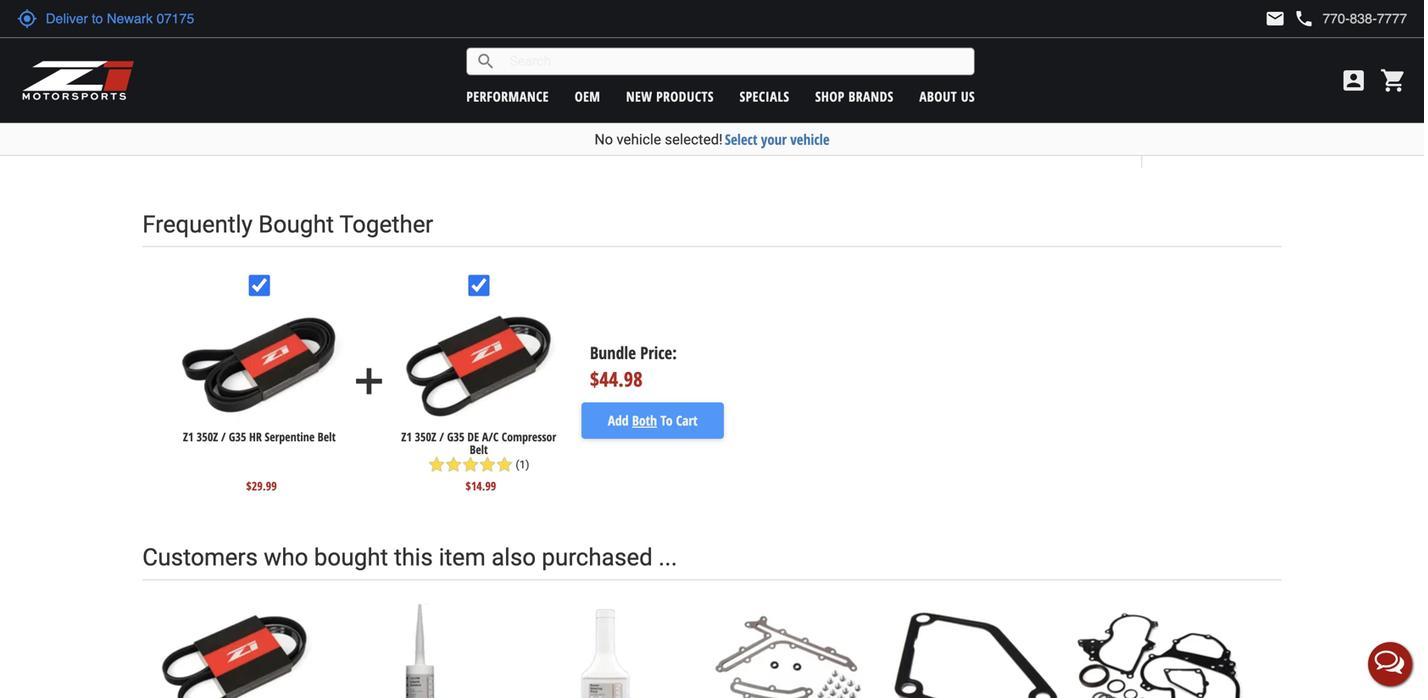 Task type: vqa. For each thing, say whether or not it's contained in the screenshot.
OEM link at the left top
yes



Task type: locate. For each thing, give the bounding box(es) containing it.
vehicle down "following"
[[790, 130, 830, 149]]

compressor
[[502, 429, 556, 445]]

2008 left 'nissan'
[[603, 25, 633, 40]]

shop brands
[[815, 87, 894, 106]]

1 vertical spatial item
[[439, 544, 486, 572]]

bought
[[258, 210, 334, 238]]

g35
[[677, 44, 702, 60], [633, 125, 652, 143], [229, 429, 246, 445], [447, 429, 464, 445]]

serpentine for drive
[[674, 125, 731, 143]]

belt for -
[[765, 125, 786, 143]]

no vehicle selected! select your vehicle
[[595, 130, 830, 149]]

vehicle
[[790, 130, 830, 149], [617, 131, 661, 148]]

g35 for z1 350z / g35 de a/c compressor belt star star star star star (1) $14.99
[[447, 429, 464, 445]]

belt for star
[[470, 442, 488, 458]]

g35 down "aftermarket"
[[633, 125, 652, 143]]

/ for z1 350z / g35 hr serpentine belt
[[221, 429, 226, 445]]

...
[[659, 544, 677, 572]]

0 vertical spatial hr
[[656, 125, 670, 143]]

specials link
[[740, 87, 790, 106]]

0 horizontal spatial serpentine
[[265, 429, 315, 445]]

item right this
[[439, 544, 486, 572]]

0 horizontal spatial /
[[221, 429, 226, 445]]

0 horizontal spatial hr
[[249, 429, 262, 445]]

about us link
[[919, 87, 975, 106]]

/
[[624, 125, 629, 143], [221, 429, 226, 445], [439, 429, 444, 445]]

oem link
[[575, 87, 600, 106]]

z1 inside z1 350z / g35 de a/c compressor belt star star star star star (1) $14.99
[[401, 429, 412, 445]]

g35 right infiniti
[[677, 44, 702, 60]]

z1 for z1 350z / g35 hr serpentine belt
[[183, 429, 194, 445]]

about us
[[919, 87, 975, 106]]

0 vertical spatial item
[[558, 97, 583, 115]]

us
[[961, 87, 975, 106]]

new products
[[626, 87, 714, 106]]

serpentine down alternative
[[674, 125, 731, 143]]

1 vertical spatial hr
[[249, 429, 262, 445]]

add
[[348, 360, 390, 403]]

oem left no on the top left of the page
[[568, 125, 592, 143]]

2 2008 from the top
[[603, 44, 633, 60]]

g35 for z1 350z / g35 hr serpentine belt
[[229, 429, 246, 445]]

hr
[[656, 125, 670, 143], [249, 429, 262, 445]]

350z inside z1 350z / g35 de a/c compressor belt star star star star star (1) $14.99
[[415, 429, 436, 445]]

1 horizontal spatial z1
[[401, 429, 412, 445]]

1 horizontal spatial item
[[558, 97, 583, 115]]

this
[[394, 544, 433, 572]]

0 horizontal spatial item
[[439, 544, 486, 572]]

1 vertical spatial 2007-
[[568, 44, 603, 60]]

$14.99
[[466, 478, 496, 494]]

1 horizontal spatial vehicle
[[790, 130, 830, 149]]

0 horizontal spatial vehicle
[[617, 131, 661, 148]]

2007-
[[568, 25, 603, 40], [568, 44, 603, 60]]

350z
[[682, 25, 713, 40], [596, 125, 620, 143], [197, 429, 218, 445], [415, 429, 436, 445]]

z1 350z / g35 hr serpentine belt
[[183, 429, 336, 445]]

star
[[428, 457, 445, 474], [445, 457, 462, 474], [462, 457, 479, 474], [479, 457, 496, 474], [496, 457, 513, 474]]

new
[[626, 87, 652, 106]]

vehicle down "aftermarket"
[[617, 131, 661, 148]]

0 vertical spatial 2007-
[[568, 25, 603, 40]]

oem for oem 350z / g35 hr serpentine drive belt - 11720-jk20a
[[568, 125, 592, 143]]

$44.98
[[590, 366, 643, 393]]

1 horizontal spatial /
[[439, 429, 444, 445]]

/ inside z1 350z / g35 de a/c compressor belt star star star star star (1) $14.99
[[439, 429, 444, 445]]

z1
[[183, 429, 194, 445], [401, 429, 412, 445]]

serpentine
[[674, 125, 731, 143], [265, 429, 315, 445]]

brands
[[849, 87, 894, 106]]

shopping_cart
[[1380, 67, 1407, 94]]

account_box link
[[1336, 67, 1372, 94]]

hr down "aftermarket"
[[656, 125, 670, 143]]

sedan
[[706, 44, 745, 60]]

2 horizontal spatial /
[[624, 125, 629, 143]]

None checkbox
[[468, 275, 489, 296]]

1 vertical spatial serpentine
[[265, 429, 315, 445]]

vehicle inside no vehicle selected! select your vehicle
[[617, 131, 661, 148]]

serpentine for belt
[[265, 429, 315, 445]]

2008 left infiniti
[[603, 44, 633, 60]]

2 horizontal spatial belt
[[765, 125, 786, 143]]

350z for oem 350z / g35 hr serpentine drive belt - 11720-jk20a
[[596, 125, 620, 143]]

shop brands link
[[815, 87, 894, 106]]

g35 inside z1 350z / g35 de a/c compressor belt star star star star star (1) $14.99
[[447, 429, 464, 445]]

the
[[758, 97, 775, 115]]

add
[[608, 412, 629, 430]]

hr for z1
[[249, 429, 262, 445]]

specials
[[740, 87, 790, 106]]

oem right this
[[575, 87, 600, 106]]

account_box
[[1340, 67, 1367, 94]]

g35 up $29.99
[[229, 429, 246, 445]]

also
[[492, 544, 536, 572]]

alternative
[[682, 97, 740, 115]]

1 vertical spatial 2008
[[603, 44, 633, 60]]

1 z1 from the left
[[183, 429, 194, 445]]

bought
[[314, 544, 388, 572]]

1 horizontal spatial belt
[[470, 442, 488, 458]]

item
[[558, 97, 583, 115], [439, 544, 486, 572]]

de
[[467, 429, 479, 445]]

about
[[919, 87, 957, 106]]

bundle
[[590, 341, 636, 365]]

aftermarket
[[614, 97, 678, 115]]

g35 left de
[[447, 429, 464, 445]]

2008
[[603, 25, 633, 40], [603, 44, 633, 60]]

together
[[339, 210, 433, 238]]

None checkbox
[[249, 275, 270, 296]]

item left is
[[558, 97, 583, 115]]

following
[[778, 97, 829, 115]]

belt
[[765, 125, 786, 143], [318, 429, 336, 445], [470, 442, 488, 458]]

g35 inside 2007-2008 nissan 350z 2007-2008 infiniti g35 sedan
[[677, 44, 702, 60]]

select your vehicle link
[[725, 130, 830, 149]]

an
[[598, 97, 611, 115]]

0 vertical spatial serpentine
[[674, 125, 731, 143]]

0 vertical spatial 2008
[[603, 25, 633, 40]]

cart
[[676, 412, 698, 430]]

oem up jk20a
[[832, 97, 856, 115]]

mail link
[[1265, 8, 1285, 29]]

hr up $29.99
[[249, 429, 262, 445]]

oem
[[575, 87, 600, 106], [832, 97, 856, 115], [568, 125, 592, 143]]

oem 350z / g35 hr serpentine drive belt - 11720-jk20a
[[568, 125, 863, 143]]

serpentine up $29.99
[[265, 429, 315, 445]]

0 horizontal spatial z1
[[183, 429, 194, 445]]

1 horizontal spatial serpentine
[[674, 125, 731, 143]]

belt inside z1 350z / g35 de a/c compressor belt star star star star star (1) $14.99
[[470, 442, 488, 458]]

1 horizontal spatial hr
[[656, 125, 670, 143]]

2 z1 from the left
[[401, 429, 412, 445]]



Task type: describe. For each thing, give the bounding box(es) containing it.
1 star from the left
[[428, 457, 445, 474]]

customers who bought this item also purchased ...
[[142, 544, 677, 572]]

add both to cart
[[608, 412, 698, 430]]

-
[[789, 125, 793, 143]]

2 2007- from the top
[[568, 44, 603, 60]]

select
[[725, 130, 758, 149]]

Search search field
[[496, 48, 974, 75]]

frequently bought together
[[142, 210, 433, 238]]

4 star from the left
[[479, 457, 496, 474]]

search
[[476, 51, 496, 72]]

price:
[[640, 341, 677, 365]]

(1)
[[516, 459, 529, 471]]

mail
[[1265, 8, 1285, 29]]

11720-
[[797, 125, 832, 143]]

shop
[[815, 87, 845, 106]]

no
[[595, 131, 613, 148]]

products
[[656, 87, 714, 106]]

shopping_cart link
[[1376, 67, 1407, 94]]

who
[[264, 544, 308, 572]]

parts:
[[860, 97, 890, 115]]

0 horizontal spatial belt
[[318, 429, 336, 445]]

a/c
[[482, 429, 499, 445]]

purchased
[[542, 544, 653, 572]]

nissan
[[637, 25, 678, 40]]

phone
[[1294, 8, 1314, 29]]

your
[[761, 130, 787, 149]]

z1 for z1 350z / g35 de a/c compressor belt star star star star star (1) $14.99
[[401, 429, 412, 445]]

350z inside 2007-2008 nissan 350z 2007-2008 infiniti g35 sedan
[[682, 25, 713, 40]]

z1 350z / g35 de a/c compressor belt star star star star star (1) $14.99
[[401, 429, 556, 494]]

new products link
[[626, 87, 714, 106]]

$29.99
[[246, 478, 277, 494]]

350z for z1 350z / g35 hr serpentine belt
[[197, 429, 218, 445]]

jk20a
[[832, 125, 863, 143]]

oem 350z / g35 hr serpentine drive belt - 11720-jk20a link
[[568, 125, 863, 143]]

drive
[[734, 125, 762, 143]]

this item is an aftermarket alternative to the following oem parts:
[[534, 97, 890, 115]]

2007-2008 nissan 350z 2007-2008 infiniti g35 sedan
[[568, 25, 745, 60]]

performance link
[[466, 87, 549, 106]]

performance
[[466, 87, 549, 106]]

customers
[[142, 544, 258, 572]]

5 star from the left
[[496, 457, 513, 474]]

my_location
[[17, 8, 37, 29]]

1 2007- from the top
[[568, 25, 603, 40]]

bundle price: $44.98
[[590, 341, 677, 393]]

phone link
[[1294, 8, 1407, 29]]

1 2008 from the top
[[603, 25, 633, 40]]

g35 for oem 350z / g35 hr serpentine drive belt - 11720-jk20a
[[633, 125, 652, 143]]

3 star from the left
[[462, 457, 479, 474]]

to
[[661, 412, 673, 430]]

/ for z1 350z / g35 de a/c compressor belt star star star star star (1) $14.99
[[439, 429, 444, 445]]

2 star from the left
[[445, 457, 462, 474]]

mail phone
[[1265, 8, 1314, 29]]

oem for oem link
[[575, 87, 600, 106]]

selected!
[[665, 131, 723, 148]]

infiniti
[[637, 44, 673, 60]]

hr for oem
[[656, 125, 670, 143]]

is
[[586, 97, 595, 115]]

this
[[534, 97, 555, 115]]

both
[[632, 412, 657, 430]]

to
[[743, 97, 754, 115]]

frequently
[[142, 210, 253, 238]]

z1 motorsports logo image
[[21, 59, 135, 102]]

350z for z1 350z / g35 de a/c compressor belt star star star star star (1) $14.99
[[415, 429, 436, 445]]

/ for oem 350z / g35 hr serpentine drive belt - 11720-jk20a
[[624, 125, 629, 143]]



